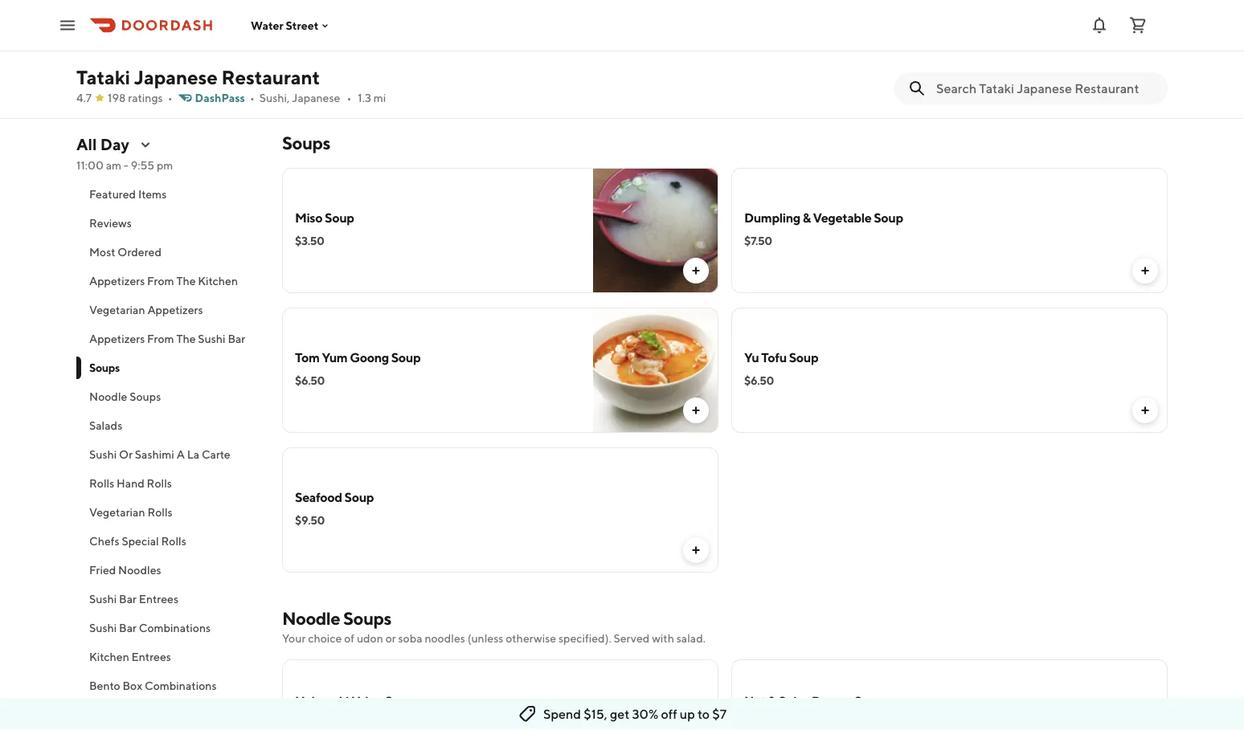 Task type: vqa. For each thing, say whether or not it's contained in the screenshot.
Ordered
yes



Task type: describe. For each thing, give the bounding box(es) containing it.
2 vertical spatial spicy
[[938, 715, 966, 728]]

appetizer
[[417, 14, 474, 29]]

mi
[[373, 91, 386, 104]]

featured
[[89, 188, 136, 201]]

fried noodles
[[89, 564, 161, 577]]

-
[[124, 159, 129, 172]]

ordered
[[118, 246, 162, 259]]

noodle soups your choice of udon or soba noodles (unless otherwise specified). served with salad.
[[282, 608, 706, 645]]

(unless
[[467, 632, 503, 645]]

& inside nabeyaki udon soup shrimp tempura, chicken, egg & vegetable.
[[454, 715, 461, 728]]

salads button
[[76, 411, 263, 440]]

rolls hand rolls
[[89, 477, 172, 490]]

hot & spicy ramen soup seafood, chicken, egg & vegetable in spicy broth.
[[744, 694, 1000, 728]]

or
[[119, 448, 133, 461]]

tofu
[[761, 350, 787, 365]]

udon
[[351, 694, 383, 709]]

nabeyaki udon soup shrimp tempura, chicken, egg & vegetable.
[[295, 694, 519, 728]]

fried noodles button
[[76, 556, 263, 585]]

water
[[251, 19, 283, 32]]

water street button
[[251, 19, 331, 32]]

goong
[[350, 350, 389, 365]]

11:00
[[76, 159, 104, 172]]

appetizers from the sushi bar
[[89, 332, 245, 346]]

bar for entrees
[[119, 593, 137, 606]]

dumpling
[[744, 210, 800, 225]]

soup inside nabeyaki udon soup shrimp tempura, chicken, egg & vegetable.
[[385, 694, 414, 709]]

0 vertical spatial spicy
[[295, 14, 326, 29]]

get
[[610, 707, 629, 722]]

sushi down vegetarian appetizers button
[[198, 332, 226, 346]]

chicken, inside nabeyaki udon soup shrimp tempura, chicken, egg & vegetable.
[[383, 715, 429, 728]]

& right hot
[[768, 694, 776, 709]]

noodle soups
[[89, 390, 161, 403]]

most ordered
[[89, 246, 162, 259]]

udon
[[357, 632, 383, 645]]

sushi bar entrees
[[89, 593, 178, 606]]

japanese for sushi,
[[292, 91, 340, 104]]

la
[[187, 448, 199, 461]]

open menu image
[[58, 16, 77, 35]]

chefs
[[89, 535, 119, 548]]

4.7
[[76, 91, 92, 104]]

water street
[[251, 19, 319, 32]]

to
[[698, 707, 710, 722]]

9:55
[[131, 159, 154, 172]]

soups up noodle soups
[[89, 361, 120, 375]]

sushi or sashimi a la carte
[[89, 448, 230, 461]]

white tuna with truffle image
[[1042, 0, 1168, 97]]

fried
[[89, 564, 116, 577]]

add item to cart image
[[690, 544, 702, 557]]

soba
[[398, 632, 422, 645]]

choice
[[308, 632, 342, 645]]

noodles
[[425, 632, 465, 645]]

spend
[[543, 707, 581, 722]]

appetizers for appetizers from the sushi bar
[[89, 332, 145, 346]]

sushi, japanese • 1.3 mi
[[259, 91, 386, 104]]

egg inside hot & spicy ramen soup seafood, chicken, egg & vegetable in spicy broth.
[[839, 715, 860, 728]]

crunch
[[373, 14, 415, 29]]

seafood
[[295, 490, 342, 505]]

spicy salmon crunch appetizer
[[295, 14, 474, 29]]

off
[[661, 707, 677, 722]]

& right dumpling
[[803, 210, 811, 225]]

served
[[614, 632, 650, 645]]

$6.50 for tom
[[295, 374, 325, 387]]

198 ratings •
[[108, 91, 172, 104]]

combinations for sushi bar combinations
[[139, 622, 211, 635]]

reviews button
[[76, 209, 263, 238]]

vegetarian rolls
[[89, 506, 173, 519]]

in
[[927, 715, 936, 728]]

$6.50 for yu
[[744, 374, 774, 387]]

soups down sushi, japanese • 1.3 mi
[[282, 133, 330, 154]]

sushi or sashimi a la carte button
[[76, 440, 263, 469]]

shrimp
[[295, 715, 331, 728]]

30%
[[632, 707, 658, 722]]

0 vertical spatial entrees
[[139, 593, 178, 606]]

kitchen entrees
[[89, 651, 171, 664]]

2 • from the left
[[250, 91, 255, 104]]

up
[[680, 707, 695, 722]]

tataki
[[76, 65, 130, 88]]

rolls left hand
[[89, 477, 114, 490]]

salad.
[[676, 632, 706, 645]]

rolls hand rolls button
[[76, 469, 263, 498]]

pm
[[157, 159, 173, 172]]

from for kitchen
[[147, 274, 174, 288]]

am
[[106, 159, 121, 172]]

items
[[138, 188, 167, 201]]

1 vertical spatial spicy
[[779, 694, 809, 709]]

noodle soups button
[[76, 383, 263, 411]]

sushi for sushi or sashimi a la carte
[[89, 448, 117, 461]]

vegetarian for vegetarian appetizers
[[89, 303, 145, 317]]

dashpass
[[195, 91, 245, 104]]

Item Search search field
[[936, 80, 1155, 97]]

ratings
[[128, 91, 163, 104]]

tom yum goong soup image
[[593, 308, 718, 433]]

vegetable inside hot & spicy ramen soup seafood, chicken, egg & vegetable in spicy broth.
[[871, 715, 924, 728]]

vegetarian appetizers
[[89, 303, 203, 317]]

appetizers from the kitchen button
[[76, 267, 263, 296]]

yum
[[322, 350, 347, 365]]

yu tofu soup
[[744, 350, 818, 365]]

• for sushi, japanese • 1.3 mi
[[347, 91, 351, 104]]

most
[[89, 246, 115, 259]]

bar for combinations
[[119, 622, 137, 635]]

$15,
[[584, 707, 607, 722]]



Task type: locate. For each thing, give the bounding box(es) containing it.
featured items
[[89, 188, 167, 201]]

2 from from the top
[[147, 332, 174, 346]]

bar down vegetarian appetizers button
[[228, 332, 245, 346]]

soups up the salads button
[[130, 390, 161, 403]]

bar up kitchen entrees
[[119, 622, 137, 635]]

0 horizontal spatial •
[[168, 91, 172, 104]]

$6.50
[[295, 374, 325, 387], [744, 374, 774, 387]]

kitchen down most ordered button
[[198, 274, 238, 288]]

0 horizontal spatial chicken,
[[383, 715, 429, 728]]

chefs special rolls
[[89, 535, 186, 548]]

combinations down sushi bar entrees button on the bottom left
[[139, 622, 211, 635]]

specified).
[[558, 632, 611, 645]]

0 vertical spatial kitchen
[[198, 274, 238, 288]]

with
[[652, 632, 674, 645]]

1 horizontal spatial •
[[250, 91, 255, 104]]

0 horizontal spatial $6.50
[[295, 374, 325, 387]]

2 horizontal spatial •
[[347, 91, 351, 104]]

or
[[385, 632, 396, 645]]

miso soup
[[295, 210, 354, 225]]

the inside appetizers from the kitchen button
[[176, 274, 196, 288]]

vegetable.
[[463, 715, 519, 728]]

1 horizontal spatial chicken,
[[792, 715, 837, 728]]

tom yum goong soup
[[295, 350, 421, 365]]

special
[[122, 535, 159, 548]]

$6.50 down yu
[[744, 374, 774, 387]]

1 vertical spatial the
[[176, 332, 196, 346]]

& left in
[[862, 715, 869, 728]]

day
[[100, 135, 129, 154]]

soups
[[282, 133, 330, 154], [89, 361, 120, 375], [130, 390, 161, 403], [343, 608, 391, 629]]

1 vegetarian from the top
[[89, 303, 145, 317]]

0 horizontal spatial japanese
[[134, 65, 218, 88]]

noodle
[[89, 390, 127, 403], [282, 608, 340, 629]]

1 horizontal spatial kitchen
[[198, 274, 238, 288]]

spicy up $13.50
[[295, 14, 326, 29]]

miso soup image
[[593, 168, 718, 293]]

vegetarian for vegetarian rolls
[[89, 506, 145, 519]]

spend $15, get 30% off up to $7
[[543, 707, 727, 722]]

japanese up ratings at the left top of page
[[134, 65, 218, 88]]

featured items button
[[76, 180, 263, 209]]

2 horizontal spatial spicy
[[938, 715, 966, 728]]

1 vertical spatial bar
[[119, 593, 137, 606]]

soups inside button
[[130, 390, 161, 403]]

2 $6.50 from the left
[[744, 374, 774, 387]]

noodle inside button
[[89, 390, 127, 403]]

appetizers down most ordered at top left
[[89, 274, 145, 288]]

$6.50 down the tom
[[295, 374, 325, 387]]

vegetarian inside button
[[89, 506, 145, 519]]

2 vertical spatial appetizers
[[89, 332, 145, 346]]

1 • from the left
[[168, 91, 172, 104]]

soups inside noodle soups your choice of udon or soba noodles (unless otherwise specified). served with salad.
[[343, 608, 391, 629]]

from down vegetarian appetizers button
[[147, 332, 174, 346]]

spicy
[[295, 14, 326, 29], [779, 694, 809, 709], [938, 715, 966, 728]]

carte
[[202, 448, 230, 461]]

the down most ordered button
[[176, 274, 196, 288]]

egg inside nabeyaki udon soup shrimp tempura, chicken, egg & vegetable.
[[431, 715, 452, 728]]

spicy up seafood,
[[779, 694, 809, 709]]

bar down fried noodles
[[119, 593, 137, 606]]

2 egg from the left
[[839, 715, 860, 728]]

the for sushi
[[176, 332, 196, 346]]

egg left vegetable.
[[431, 715, 452, 728]]

noodle for noodle soups your choice of udon or soba noodles (unless otherwise specified). served with salad.
[[282, 608, 340, 629]]

soups up udon
[[343, 608, 391, 629]]

combinations down kitchen entrees button
[[145, 680, 217, 693]]

japanese right sushi,
[[292, 91, 340, 104]]

2 chicken, from the left
[[792, 715, 837, 728]]

yu
[[744, 350, 759, 365]]

sushi down fried
[[89, 593, 117, 606]]

bento box combinations
[[89, 680, 217, 693]]

vegetarian down 'appetizers from the kitchen'
[[89, 303, 145, 317]]

soup inside hot & spicy ramen soup seafood, chicken, egg & vegetable in spicy broth.
[[854, 694, 884, 709]]

appetizers from the kitchen
[[89, 274, 238, 288]]

$7
[[712, 707, 727, 722]]

dashpass •
[[195, 91, 255, 104]]

vegetarian up chefs at the bottom left of page
[[89, 506, 145, 519]]

0 horizontal spatial kitchen
[[89, 651, 129, 664]]

noodle for noodle soups
[[89, 390, 127, 403]]

sushi for sushi bar entrees
[[89, 593, 117, 606]]

chicken, right tempura, on the bottom left
[[383, 715, 429, 728]]

kitchen
[[198, 274, 238, 288], [89, 651, 129, 664]]

from inside appetizers from the kitchen button
[[147, 274, 174, 288]]

entrees up sushi bar combinations
[[139, 593, 178, 606]]

combinations for bento box combinations
[[145, 680, 217, 693]]

0 vertical spatial appetizers
[[89, 274, 145, 288]]

0 vertical spatial japanese
[[134, 65, 218, 88]]

sushi bar combinations
[[89, 622, 211, 635]]

198
[[108, 91, 126, 104]]

street
[[286, 19, 319, 32]]

0 vertical spatial the
[[176, 274, 196, 288]]

0 items, open order cart image
[[1128, 16, 1148, 35]]

chicken, down ramen
[[792, 715, 837, 728]]

noodle inside noodle soups your choice of udon or soba noodles (unless otherwise specified). served with salad.
[[282, 608, 340, 629]]

0 vertical spatial from
[[147, 274, 174, 288]]

$7.50
[[744, 234, 772, 248]]

3 • from the left
[[347, 91, 351, 104]]

• right ratings at the left top of page
[[168, 91, 172, 104]]

1 vertical spatial kitchen
[[89, 651, 129, 664]]

1 horizontal spatial spicy
[[779, 694, 809, 709]]

combinations
[[139, 622, 211, 635], [145, 680, 217, 693]]

sushi for sushi bar combinations
[[89, 622, 117, 635]]

hand
[[117, 477, 145, 490]]

bento box combinations button
[[76, 672, 263, 701]]

restaurant
[[221, 65, 320, 88]]

the inside appetizers from the sushi bar button
[[176, 332, 196, 346]]

1 vertical spatial vegetarian
[[89, 506, 145, 519]]

11:00 am - 9:55 pm
[[76, 159, 173, 172]]

sushi bar combinations button
[[76, 614, 263, 643]]

1 egg from the left
[[431, 715, 452, 728]]

& left vegetable.
[[454, 715, 461, 728]]

otherwise
[[506, 632, 556, 645]]

1 vertical spatial appetizers
[[147, 303, 203, 317]]

2 vegetarian from the top
[[89, 506, 145, 519]]

vegetarian appetizers button
[[76, 296, 263, 325]]

spicy right in
[[938, 715, 966, 728]]

rolls inside 'button'
[[161, 535, 186, 548]]

japanese
[[134, 65, 218, 88], [292, 91, 340, 104]]

entrees down sushi bar combinations
[[131, 651, 171, 664]]

• for 198 ratings •
[[168, 91, 172, 104]]

0 vertical spatial vegetable
[[813, 210, 871, 225]]

vegetarian inside button
[[89, 303, 145, 317]]

appetizers for appetizers from the kitchen
[[89, 274, 145, 288]]

2 vertical spatial bar
[[119, 622, 137, 635]]

0 vertical spatial bar
[[228, 332, 245, 346]]

bar
[[228, 332, 245, 346], [119, 593, 137, 606], [119, 622, 137, 635]]

vegetable left in
[[871, 715, 924, 728]]

vegetable right dumpling
[[813, 210, 871, 225]]

1 vertical spatial japanese
[[292, 91, 340, 104]]

bento
[[89, 680, 120, 693]]

0 vertical spatial combinations
[[139, 622, 211, 635]]

0 horizontal spatial egg
[[431, 715, 452, 728]]

from
[[147, 274, 174, 288], [147, 332, 174, 346]]

sushi bar entrees button
[[76, 585, 263, 614]]

0 vertical spatial vegetarian
[[89, 303, 145, 317]]

salads
[[89, 419, 122, 432]]

appetizers from the sushi bar button
[[76, 325, 263, 354]]

kitchen entrees button
[[76, 643, 263, 672]]

chicken, inside hot & spicy ramen soup seafood, chicken, egg & vegetable in spicy broth.
[[792, 715, 837, 728]]

noodle up salads
[[89, 390, 127, 403]]

the down vegetarian appetizers button
[[176, 332, 196, 346]]

appetizers
[[89, 274, 145, 288], [147, 303, 203, 317], [89, 332, 145, 346]]

1 vertical spatial entrees
[[131, 651, 171, 664]]

1 $6.50 from the left
[[295, 374, 325, 387]]

0 horizontal spatial noodle
[[89, 390, 127, 403]]

1 vertical spatial noodle
[[282, 608, 340, 629]]

japanese for tataki
[[134, 65, 218, 88]]

appetizers down appetizers from the kitchen button
[[147, 303, 203, 317]]

1 chicken, from the left
[[383, 715, 429, 728]]

1 vertical spatial vegetable
[[871, 715, 924, 728]]

noodle up choice
[[282, 608, 340, 629]]

sushi
[[198, 332, 226, 346], [89, 448, 117, 461], [89, 593, 117, 606], [89, 622, 117, 635]]

soup
[[325, 210, 354, 225], [874, 210, 903, 225], [391, 350, 421, 365], [789, 350, 818, 365], [344, 490, 374, 505], [385, 694, 414, 709], [854, 694, 884, 709]]

nabeyaki
[[295, 694, 349, 709]]

chefs special rolls button
[[76, 527, 263, 556]]

rolls down rolls hand rolls button in the bottom of the page
[[147, 506, 173, 519]]

1 horizontal spatial japanese
[[292, 91, 340, 104]]

appetizers inside button
[[147, 303, 203, 317]]

kitchen up bento
[[89, 651, 129, 664]]

$9.50
[[295, 514, 325, 527]]

2 the from the top
[[176, 332, 196, 346]]

box
[[123, 680, 142, 693]]

egg down ramen
[[839, 715, 860, 728]]

$13.50
[[295, 38, 329, 51]]

your
[[282, 632, 306, 645]]

the for kitchen
[[176, 274, 196, 288]]

1 horizontal spatial noodle
[[282, 608, 340, 629]]

vegetable
[[813, 210, 871, 225], [871, 715, 924, 728]]

tataki japanese restaurant
[[76, 65, 320, 88]]

• left sushi,
[[250, 91, 255, 104]]

add item to cart image
[[1139, 68, 1152, 81], [690, 264, 702, 277], [1139, 264, 1152, 277], [690, 404, 702, 417], [1139, 404, 1152, 417]]

sashimi
[[135, 448, 174, 461]]

menus image
[[139, 138, 152, 151]]

rolls right hand
[[147, 477, 172, 490]]

from inside appetizers from the sushi bar button
[[147, 332, 174, 346]]

sushi up kitchen entrees
[[89, 622, 117, 635]]

1 from from the top
[[147, 274, 174, 288]]

the
[[176, 274, 196, 288], [176, 332, 196, 346]]

0 horizontal spatial spicy
[[295, 14, 326, 29]]

&
[[803, 210, 811, 225], [768, 694, 776, 709], [454, 715, 461, 728], [862, 715, 869, 728]]

notification bell image
[[1090, 16, 1109, 35]]

1 vertical spatial from
[[147, 332, 174, 346]]

vegetarian
[[89, 303, 145, 317], [89, 506, 145, 519]]

from for sushi
[[147, 332, 174, 346]]

sushi left or
[[89, 448, 117, 461]]

tom
[[295, 350, 320, 365]]

appetizers down vegetarian appetizers
[[89, 332, 145, 346]]

1 vertical spatial combinations
[[145, 680, 217, 693]]

most ordered button
[[76, 238, 263, 267]]

reviews
[[89, 217, 132, 230]]

tempura,
[[334, 715, 381, 728]]

$3.50
[[295, 234, 324, 248]]

hot
[[744, 694, 766, 709]]

1 the from the top
[[176, 274, 196, 288]]

0 vertical spatial noodle
[[89, 390, 127, 403]]

of
[[344, 632, 354, 645]]

from down most ordered button
[[147, 274, 174, 288]]

1 horizontal spatial $6.50
[[744, 374, 774, 387]]

$16.95
[[744, 46, 777, 59]]

• left 1.3
[[347, 91, 351, 104]]

rolls down vegetarian rolls button at bottom left
[[161, 535, 186, 548]]

noodles
[[118, 564, 161, 577]]

1 horizontal spatial egg
[[839, 715, 860, 728]]



